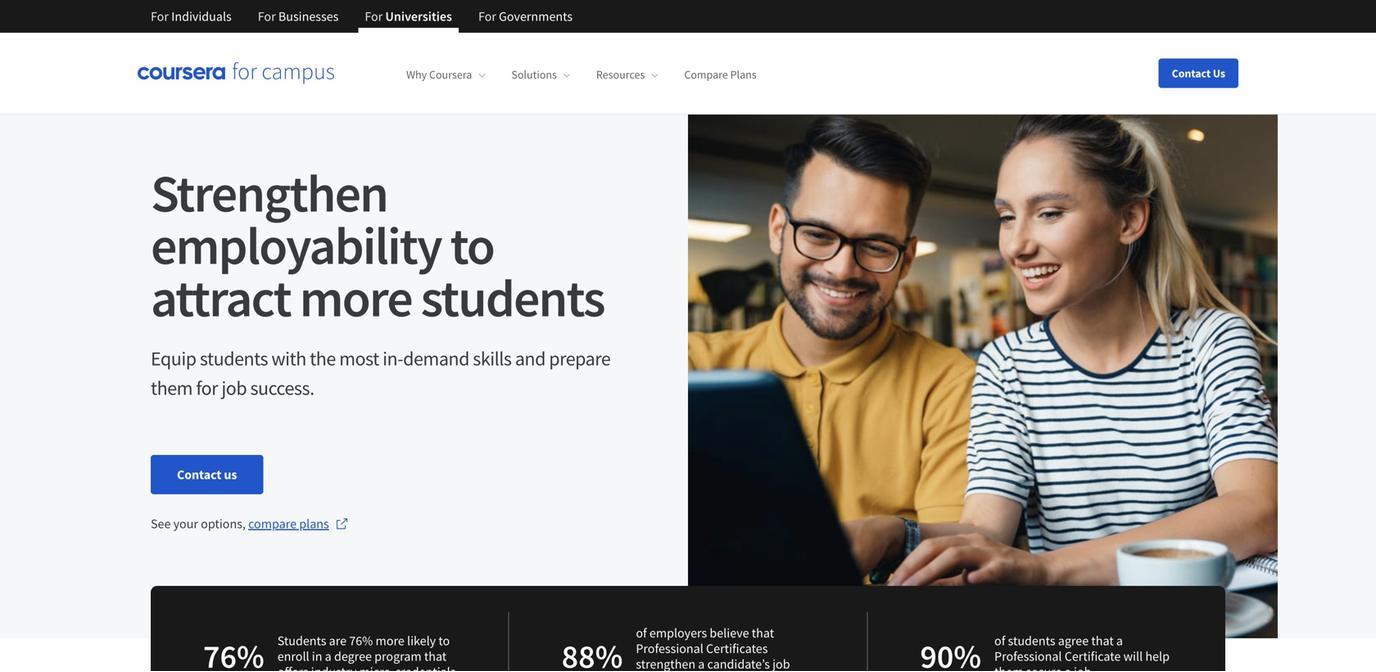 Task type: locate. For each thing, give the bounding box(es) containing it.
of for of employers believe that professional certificates strengthen a candidate's j
[[636, 626, 647, 642]]

resources link
[[596, 67, 658, 82]]

2 horizontal spatial students
[[1008, 633, 1056, 650]]

strengthen employability to attract more students
[[151, 160, 604, 331]]

a left will
[[1117, 633, 1123, 650]]

of inside of employers believe that professional certificates strengthen a candidate's j
[[636, 626, 647, 642]]

that inside of students agree that a professional certificate will help them secure a job
[[1092, 633, 1114, 650]]

that right believe
[[752, 626, 774, 642]]

for
[[151, 8, 169, 25], [258, 8, 276, 25], [365, 8, 383, 25], [478, 8, 496, 25]]

3 for from the left
[[365, 8, 383, 25]]

4 for from the left
[[478, 8, 496, 25]]

contact left the us
[[177, 467, 221, 483]]

2 vertical spatial students
[[1008, 633, 1056, 650]]

0 horizontal spatial that
[[424, 649, 447, 665]]

professional inside of employers believe that professional certificates strengthen a candidate's j
[[636, 641, 704, 658]]

resources
[[596, 67, 645, 82]]

compare plans link
[[684, 67, 757, 82]]

more inside students are 76% more likely to enroll in a degree program that offers industry micro-credentials
[[376, 633, 405, 650]]

1 horizontal spatial of
[[995, 633, 1006, 650]]

1 horizontal spatial them
[[995, 665, 1024, 672]]

coursera
[[429, 67, 472, 82]]

0 horizontal spatial professional
[[636, 641, 704, 658]]

more right '76%'
[[376, 633, 405, 650]]

a
[[1117, 633, 1123, 650], [325, 649, 332, 665], [698, 657, 705, 672], [1065, 665, 1072, 672]]

for for governments
[[478, 8, 496, 25]]

students inside of students agree that a professional certificate will help them secure a job
[[1008, 633, 1056, 650]]

0 vertical spatial them
[[151, 376, 193, 401]]

of
[[636, 626, 647, 642], [995, 633, 1006, 650]]

for for businesses
[[258, 8, 276, 25]]

offers
[[278, 665, 309, 672]]

degree
[[334, 649, 372, 665]]

2 horizontal spatial that
[[1092, 633, 1114, 650]]

for for individuals
[[151, 8, 169, 25]]

that inside of employers believe that professional certificates strengthen a candidate's j
[[752, 626, 774, 642]]

students up and
[[421, 265, 604, 331]]

students up secure
[[1008, 633, 1056, 650]]

to
[[450, 213, 494, 279], [439, 633, 450, 650]]

1 horizontal spatial students
[[421, 265, 604, 331]]

0 horizontal spatial job
[[222, 376, 247, 401]]

contact inside 'link'
[[177, 467, 221, 483]]

that inside students are 76% more likely to enroll in a degree program that offers industry micro-credentials
[[424, 649, 447, 665]]

that right agree
[[1092, 633, 1114, 650]]

industry
[[311, 665, 357, 672]]

students
[[421, 265, 604, 331], [200, 347, 268, 371], [1008, 633, 1056, 650]]

1 horizontal spatial professional
[[995, 649, 1062, 665]]

individuals
[[171, 8, 232, 25]]

of students agree that a professional certificate will help them secure a job
[[995, 633, 1170, 672]]

them down equip
[[151, 376, 193, 401]]

for businesses
[[258, 8, 339, 25]]

1 horizontal spatial that
[[752, 626, 774, 642]]

1 vertical spatial more
[[376, 633, 405, 650]]

contact inside "button"
[[1172, 66, 1211, 81]]

0 horizontal spatial contact
[[177, 467, 221, 483]]

students are 76% more likely to enroll in a degree program that offers industry micro-credentials
[[278, 633, 456, 672]]

0 vertical spatial students
[[421, 265, 604, 331]]

them
[[151, 376, 193, 401], [995, 665, 1024, 672]]

job inside of students agree that a professional certificate will help them secure a job
[[1074, 665, 1092, 672]]

certificates
[[706, 641, 768, 658]]

your
[[173, 516, 198, 533]]

1 horizontal spatial job
[[1074, 665, 1092, 672]]

enroll
[[278, 649, 309, 665]]

job for a
[[1074, 665, 1092, 672]]

0 vertical spatial contact
[[1172, 66, 1211, 81]]

strengthen
[[151, 160, 388, 226]]

plans
[[299, 516, 329, 533]]

for left 'universities'
[[365, 8, 383, 25]]

contact for contact us
[[1172, 66, 1211, 81]]

that for agree
[[1092, 633, 1114, 650]]

professional inside of students agree that a professional certificate will help them secure a job
[[995, 649, 1062, 665]]

contact
[[1172, 66, 1211, 81], [177, 467, 221, 483]]

to inside strengthen employability to attract more students
[[450, 213, 494, 279]]

why coursera link
[[406, 67, 485, 82]]

plans
[[731, 67, 757, 82]]

students for equip students with the most in-demand skills and prepare them for job success.
[[200, 347, 268, 371]]

a right strengthen
[[698, 657, 705, 672]]

0 horizontal spatial students
[[200, 347, 268, 371]]

job inside equip students with the most in-demand skills and prepare them for job success.
[[222, 376, 247, 401]]

1 horizontal spatial contact
[[1172, 66, 1211, 81]]

for left governments
[[478, 8, 496, 25]]

compare plans
[[248, 516, 329, 533]]

us
[[1213, 66, 1226, 81]]

job
[[222, 376, 247, 401], [1074, 665, 1092, 672]]

more up most
[[300, 265, 412, 331]]

contact left us
[[1172, 66, 1211, 81]]

that
[[752, 626, 774, 642], [1092, 633, 1114, 650], [424, 649, 447, 665]]

for left the individuals
[[151, 8, 169, 25]]

a inside students are 76% more likely to enroll in a degree program that offers industry micro-credentials
[[325, 649, 332, 665]]

1 vertical spatial job
[[1074, 665, 1092, 672]]

1 vertical spatial contact
[[177, 467, 221, 483]]

of left agree
[[995, 633, 1006, 650]]

program
[[375, 649, 422, 665]]

of inside of students agree that a professional certificate will help them secure a job
[[995, 633, 1006, 650]]

see
[[151, 516, 171, 533]]

professional left believe
[[636, 641, 704, 658]]

them left secure
[[995, 665, 1024, 672]]

0 vertical spatial more
[[300, 265, 412, 331]]

0 vertical spatial job
[[222, 376, 247, 401]]

1 vertical spatial students
[[200, 347, 268, 371]]

professional
[[636, 641, 704, 658], [995, 649, 1062, 665]]

contact us button
[[1159, 59, 1239, 88]]

why coursera
[[406, 67, 472, 82]]

universities
[[385, 8, 452, 25]]

job right for
[[222, 376, 247, 401]]

of left employers on the bottom
[[636, 626, 647, 642]]

0 horizontal spatial them
[[151, 376, 193, 401]]

micro-
[[359, 665, 395, 672]]

compare
[[684, 67, 728, 82]]

1 for from the left
[[151, 8, 169, 25]]

them inside equip students with the most in-demand skills and prepare them for job success.
[[151, 376, 193, 401]]

of for of students agree that a professional certificate will help them secure a job
[[995, 633, 1006, 650]]

demand
[[403, 347, 469, 371]]

1 vertical spatial to
[[439, 633, 450, 650]]

of employers believe that professional certificates strengthen a candidate's j
[[636, 626, 790, 672]]

candidate's
[[708, 657, 770, 672]]

solutions link
[[512, 67, 570, 82]]

that right program
[[424, 649, 447, 665]]

job down agree
[[1074, 665, 1092, 672]]

compare plans
[[684, 67, 757, 82]]

a inside of employers believe that professional certificates strengthen a candidate's j
[[698, 657, 705, 672]]

skills
[[473, 347, 512, 371]]

prepare
[[549, 347, 611, 371]]

and
[[515, 347, 546, 371]]

2 for from the left
[[258, 8, 276, 25]]

0 horizontal spatial of
[[636, 626, 647, 642]]

more
[[300, 265, 412, 331], [376, 633, 405, 650]]

professional left certificate
[[995, 649, 1062, 665]]

students up for
[[200, 347, 268, 371]]

students inside equip students with the most in-demand skills and prepare them for job success.
[[200, 347, 268, 371]]

0 vertical spatial to
[[450, 213, 494, 279]]

for left businesses
[[258, 8, 276, 25]]

1 vertical spatial them
[[995, 665, 1024, 672]]

76%
[[349, 633, 373, 650]]

will
[[1124, 649, 1143, 665]]

a right 'in'
[[325, 649, 332, 665]]



Task type: describe. For each thing, give the bounding box(es) containing it.
contact us link
[[151, 456, 263, 495]]

for for universities
[[365, 8, 383, 25]]

us
[[224, 467, 237, 483]]

compare
[[248, 516, 297, 533]]

students inside strengthen employability to attract more students
[[421, 265, 604, 331]]

the
[[310, 347, 336, 371]]

secure
[[1026, 665, 1062, 672]]

more inside strengthen employability to attract more students
[[300, 265, 412, 331]]

why
[[406, 67, 427, 82]]

job for for
[[222, 376, 247, 401]]

likely
[[407, 633, 436, 650]]

strengthen
[[636, 657, 696, 672]]

them inside of students agree that a professional certificate will help them secure a job
[[995, 665, 1024, 672]]

equip
[[151, 347, 196, 371]]

for universities
[[365, 8, 452, 25]]

see your options,
[[151, 516, 248, 533]]

options,
[[201, 516, 246, 533]]

students
[[278, 633, 327, 650]]

are
[[329, 633, 347, 650]]

certificate
[[1065, 649, 1121, 665]]

solutions
[[512, 67, 557, 82]]

attract
[[151, 265, 291, 331]]

credentials
[[395, 665, 456, 672]]

to inside students are 76% more likely to enroll in a degree program that offers industry micro-credentials
[[439, 633, 450, 650]]

most
[[339, 347, 379, 371]]

success.
[[250, 376, 314, 401]]

in-
[[383, 347, 403, 371]]

contact for contact us
[[177, 467, 221, 483]]

employability
[[151, 213, 441, 279]]

banner navigation
[[138, 0, 586, 33]]

help
[[1146, 649, 1170, 665]]

governments
[[499, 8, 573, 25]]

for individuals
[[151, 8, 232, 25]]

contact us
[[177, 467, 237, 483]]

for
[[196, 376, 218, 401]]

for governments
[[478, 8, 573, 25]]

employers
[[650, 626, 707, 642]]

compare plans link
[[248, 515, 349, 534]]

in
[[312, 649, 322, 665]]

with
[[272, 347, 306, 371]]

agree
[[1058, 633, 1089, 650]]

a right secure
[[1065, 665, 1072, 672]]

believe
[[710, 626, 749, 642]]

that for believe
[[752, 626, 774, 642]]

businesses
[[278, 8, 339, 25]]

students for of students agree that a professional certificate will help them secure a job
[[1008, 633, 1056, 650]]

equip students with the most in-demand skills and prepare them for job success.
[[151, 347, 611, 401]]

contact us
[[1172, 66, 1226, 81]]

coursera for campus image
[[138, 62, 334, 85]]



Task type: vqa. For each thing, say whether or not it's contained in the screenshot.
For related to Governments
yes



